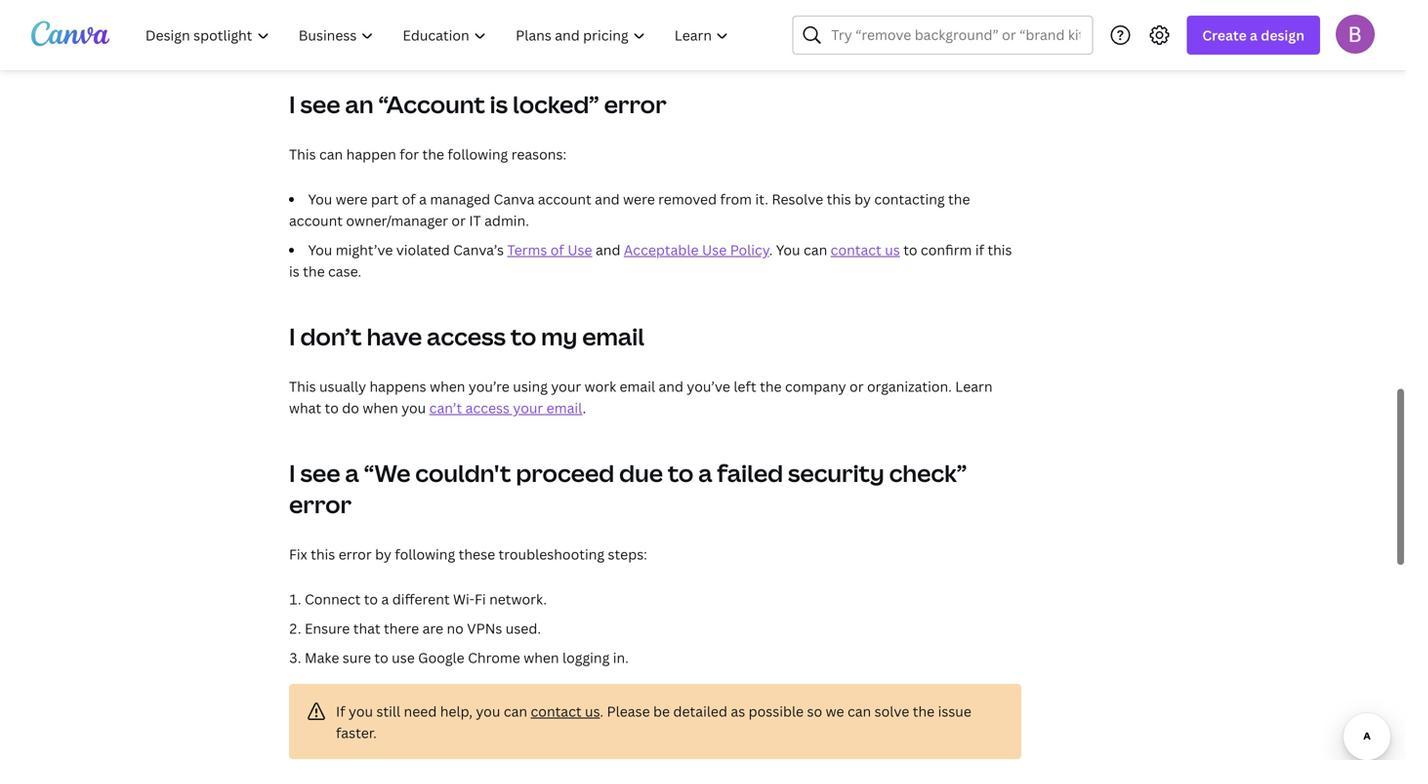 Task type: describe. For each thing, give the bounding box(es) containing it.
it
[[469, 211, 481, 230]]

2 horizontal spatial you
[[476, 703, 500, 721]]

policy
[[730, 241, 769, 259]]

i for i don't have access to my email
[[289, 321, 295, 353]]

you for might've
[[308, 241, 332, 259]]

0 vertical spatial .
[[769, 241, 773, 259]]

canva
[[494, 190, 535, 209]]

wi-
[[453, 590, 475, 609]]

1 vertical spatial access
[[465, 399, 510, 417]]

be
[[653, 703, 670, 721]]

to left use
[[374, 649, 388, 668]]

if
[[975, 241, 984, 259]]

the inside you were part of a managed canva account and were removed from it. resolve this by contacting the account owner/manager or it admin.
[[948, 190, 970, 209]]

google
[[418, 649, 465, 668]]

acceptable
[[624, 241, 699, 259]]

a left "we
[[345, 458, 359, 489]]

0 horizontal spatial when
[[363, 399, 398, 417]]

so
[[807, 703, 822, 721]]

the inside the to confirm if this is the case.
[[303, 262, 325, 281]]

still
[[376, 703, 401, 721]]

you for were
[[308, 190, 332, 209]]

to inside the i see a "we couldn't proceed due to a failed security check" error
[[668, 458, 694, 489]]

can left happen
[[319, 145, 343, 164]]

detailed
[[673, 703, 728, 721]]

1 horizontal spatial account
[[538, 190, 592, 209]]

we
[[826, 703, 844, 721]]

1 vertical spatial following
[[395, 545, 455, 564]]

organization.
[[867, 377, 952, 396]]

this usually happens when you're using your work email and you've left the company or organization. learn what to do when you
[[289, 377, 993, 417]]

see for a
[[300, 458, 340, 489]]

canva's
[[453, 241, 504, 259]]

2 vertical spatial this
[[311, 545, 335, 564]]

failed
[[717, 458, 783, 489]]

if
[[336, 703, 345, 721]]

or inside this usually happens when you're using your work email and you've left the company or organization. learn what to do when you
[[850, 377, 864, 396]]

0 vertical spatial email
[[582, 321, 645, 353]]

. inside the . please be detailed as possible so we can solve the issue faster.
[[600, 703, 604, 721]]

2 use from the left
[[702, 241, 727, 259]]

company
[[785, 377, 846, 396]]

terms
[[507, 241, 547, 259]]

"account
[[378, 88, 485, 120]]

to inside the to confirm if this is the case.
[[904, 241, 918, 259]]

due
[[619, 458, 663, 489]]

in.
[[613, 649, 629, 668]]

1 vertical spatial and
[[596, 241, 621, 259]]

what
[[289, 399, 321, 417]]

couldn't
[[415, 458, 511, 489]]

to up the that
[[364, 590, 378, 609]]

of inside you were part of a managed canva account and were removed from it. resolve this by contacting the account owner/manager or it admin.
[[402, 190, 416, 209]]

check"
[[889, 458, 967, 489]]

troubleshooting
[[499, 545, 605, 564]]

usually
[[319, 377, 366, 396]]

1 vertical spatial by
[[375, 545, 392, 564]]

"we
[[364, 458, 411, 489]]

it.
[[755, 190, 769, 209]]

top level navigation element
[[133, 16, 746, 55]]

you might've violated canva's terms of use and acceptable use policy . you can contact us
[[308, 241, 900, 259]]

0 vertical spatial error
[[604, 88, 667, 120]]

i see an "account is locked" error
[[289, 88, 667, 120]]

or inside you were part of a managed canva account and were removed from it. resolve this by contacting the account owner/manager or it admin.
[[452, 211, 466, 230]]

. please be detailed as possible so we can solve the issue faster.
[[336, 703, 972, 743]]

as
[[731, 703, 745, 721]]

issue
[[938, 703, 972, 721]]

that
[[353, 620, 380, 638]]

ensure that there are no vpns used.
[[305, 620, 541, 638]]

0 vertical spatial access
[[427, 321, 506, 353]]

help,
[[440, 703, 473, 721]]

have
[[367, 321, 422, 353]]

faster.
[[336, 724, 377, 743]]

is for locked"
[[490, 88, 508, 120]]

1 vertical spatial your
[[513, 399, 543, 417]]

terms of use link
[[507, 241, 592, 259]]

2 vertical spatial error
[[339, 545, 372, 564]]

you were part of a managed canva account and were removed from it. resolve this by contacting the account owner/manager or it admin.
[[289, 190, 970, 230]]

this inside the to confirm if this is the case.
[[988, 241, 1012, 259]]

connect
[[305, 590, 361, 609]]

a up there
[[381, 590, 389, 609]]

using
[[513, 377, 548, 396]]

there
[[384, 620, 419, 638]]

left
[[734, 377, 757, 396]]

this can happen for the following reasons:
[[289, 145, 567, 164]]

create a design button
[[1187, 16, 1320, 55]]

use
[[392, 649, 415, 668]]

part
[[371, 190, 399, 209]]

can down resolve
[[804, 241, 827, 259]]

fix
[[289, 545, 307, 564]]

need
[[404, 703, 437, 721]]

0 horizontal spatial contact
[[531, 703, 582, 721]]

please
[[607, 703, 650, 721]]

no
[[447, 620, 464, 638]]

1 horizontal spatial contact
[[831, 241, 882, 259]]

happens
[[370, 377, 426, 396]]

by inside you were part of a managed canva account and were removed from it. resolve this by contacting the account owner/manager or it admin.
[[855, 190, 871, 209]]

design
[[1261, 26, 1305, 44]]

and inside you were part of a managed canva account and were removed from it. resolve this by contacting the account owner/manager or it admin.
[[595, 190, 620, 209]]

for
[[400, 145, 419, 164]]

admin.
[[485, 211, 529, 230]]

these
[[459, 545, 495, 564]]

bob builder image
[[1336, 14, 1375, 53]]

and inside this usually happens when you're using your work email and you've left the company or organization. learn what to do when you
[[659, 377, 684, 396]]

connect to a different wi-fi network.
[[305, 590, 547, 609]]

this for this usually happens when you're using your work email and you've left the company or organization. learn what to do when you
[[289, 377, 316, 396]]

confirm
[[921, 241, 972, 259]]

to confirm if this is the case.
[[289, 241, 1012, 281]]

security
[[788, 458, 884, 489]]



Task type: vqa. For each thing, say whether or not it's contained in the screenshot.
The I Don'T Have Access To My Email
yes



Task type: locate. For each thing, give the bounding box(es) containing it.
this inside you were part of a managed canva account and were removed from it. resolve this by contacting the account owner/manager or it admin.
[[827, 190, 851, 209]]

error up "fix"
[[289, 489, 352, 521]]

removed
[[658, 190, 717, 209]]

or
[[452, 211, 466, 230], [850, 377, 864, 396]]

the inside the . please be detailed as possible so we can solve the issue faster.
[[913, 703, 935, 721]]

vpns
[[467, 620, 502, 638]]

0 horizontal spatial contact us link
[[531, 703, 600, 721]]

this up what
[[289, 377, 316, 396]]

you up "case."
[[308, 241, 332, 259]]

of
[[402, 190, 416, 209], [551, 241, 564, 259]]

1 this from the top
[[289, 145, 316, 164]]

is for the
[[289, 262, 300, 281]]

1 vertical spatial .
[[583, 399, 586, 417]]

0 vertical spatial and
[[595, 190, 620, 209]]

create
[[1203, 26, 1247, 44]]

2 vertical spatial i
[[289, 458, 295, 489]]

0 vertical spatial or
[[452, 211, 466, 230]]

you're
[[469, 377, 510, 396]]

2 vertical spatial when
[[524, 649, 559, 668]]

you left part
[[308, 190, 332, 209]]

email right work
[[620, 377, 655, 396]]

0 horizontal spatial us
[[585, 703, 600, 721]]

i left the an
[[289, 88, 295, 120]]

0 vertical spatial account
[[538, 190, 592, 209]]

violated
[[396, 241, 450, 259]]

i for i see a "we couldn't proceed due to a failed security check" error
[[289, 458, 295, 489]]

contacting
[[874, 190, 945, 209]]

this right resolve
[[827, 190, 851, 209]]

2 see from the top
[[300, 458, 340, 489]]

0 vertical spatial of
[[402, 190, 416, 209]]

logging
[[563, 649, 610, 668]]

0 horizontal spatial account
[[289, 211, 343, 230]]

2 were from the left
[[623, 190, 655, 209]]

might've
[[336, 241, 393, 259]]

is left locked"
[[490, 88, 508, 120]]

don't
[[300, 321, 362, 353]]

1 horizontal spatial use
[[702, 241, 727, 259]]

make
[[305, 649, 339, 668]]

this right if
[[988, 241, 1012, 259]]

.
[[769, 241, 773, 259], [583, 399, 586, 417], [600, 703, 604, 721]]

email
[[582, 321, 645, 353], [620, 377, 655, 396], [547, 399, 583, 417]]

1 were from the left
[[336, 190, 368, 209]]

us left please
[[585, 703, 600, 721]]

you down happens
[[402, 399, 426, 417]]

1 vertical spatial i
[[289, 321, 295, 353]]

the left issue
[[913, 703, 935, 721]]

1 vertical spatial this
[[988, 241, 1012, 259]]

2 i from the top
[[289, 321, 295, 353]]

1 vertical spatial of
[[551, 241, 564, 259]]

1 horizontal spatial by
[[855, 190, 871, 209]]

or right company
[[850, 377, 864, 396]]

do
[[342, 399, 359, 417]]

a inside dropdown button
[[1250, 26, 1258, 44]]

to left my
[[511, 321, 536, 353]]

can inside the . please be detailed as possible so we can solve the issue faster.
[[848, 703, 871, 721]]

solve
[[875, 703, 909, 721]]

1 horizontal spatial you
[[402, 399, 426, 417]]

us down contacting
[[885, 241, 900, 259]]

see for an
[[300, 88, 340, 120]]

. down resolve
[[769, 241, 773, 259]]

i
[[289, 88, 295, 120], [289, 321, 295, 353], [289, 458, 295, 489]]

the right the left
[[760, 377, 782, 396]]

your
[[551, 377, 581, 396], [513, 399, 543, 417]]

0 horizontal spatial your
[[513, 399, 543, 417]]

error
[[604, 88, 667, 120], [289, 489, 352, 521], [339, 545, 372, 564]]

2 vertical spatial .
[[600, 703, 604, 721]]

0 horizontal spatial you
[[349, 703, 373, 721]]

of right part
[[402, 190, 416, 209]]

can down the chrome
[[504, 703, 527, 721]]

contact us link down contacting
[[831, 241, 900, 259]]

0 vertical spatial see
[[300, 88, 340, 120]]

this for this can happen for the following reasons:
[[289, 145, 316, 164]]

2 horizontal spatial .
[[769, 241, 773, 259]]

1 vertical spatial email
[[620, 377, 655, 396]]

2 this from the top
[[289, 377, 316, 396]]

0 horizontal spatial this
[[311, 545, 335, 564]]

a up "owner/manager"
[[419, 190, 427, 209]]

your down using
[[513, 399, 543, 417]]

my
[[541, 321, 577, 353]]

error up "connect"
[[339, 545, 372, 564]]

contact down logging
[[531, 703, 582, 721]]

0 horizontal spatial .
[[583, 399, 586, 417]]

see left the an
[[300, 88, 340, 120]]

to left the do
[[325, 399, 339, 417]]

0 horizontal spatial is
[[289, 262, 300, 281]]

when down used.
[[524, 649, 559, 668]]

resolve
[[772, 190, 823, 209]]

i don't have access to my email
[[289, 321, 645, 353]]

you've
[[687, 377, 730, 396]]

access
[[427, 321, 506, 353], [465, 399, 510, 417]]

different
[[392, 590, 450, 609]]

Try "remove background" or "brand kit" search field
[[831, 17, 1080, 54]]

1 horizontal spatial is
[[490, 88, 508, 120]]

1 horizontal spatial of
[[551, 241, 564, 259]]

0 horizontal spatial or
[[452, 211, 466, 230]]

0 vertical spatial your
[[551, 377, 581, 396]]

0 vertical spatial is
[[490, 88, 508, 120]]

contact us link
[[831, 241, 900, 259], [531, 703, 600, 721]]

to inside this usually happens when you're using your work email and you've left the company or organization. learn what to do when you
[[325, 399, 339, 417]]

1 vertical spatial us
[[585, 703, 600, 721]]

1 vertical spatial see
[[300, 458, 340, 489]]

is left "case."
[[289, 262, 300, 281]]

possible
[[749, 703, 804, 721]]

the
[[422, 145, 444, 164], [948, 190, 970, 209], [303, 262, 325, 281], [760, 377, 782, 396], [913, 703, 935, 721]]

1 horizontal spatial this
[[827, 190, 851, 209]]

you
[[402, 399, 426, 417], [349, 703, 373, 721], [476, 703, 500, 721]]

1 vertical spatial this
[[289, 377, 316, 396]]

by
[[855, 190, 871, 209], [375, 545, 392, 564]]

error right locked"
[[604, 88, 667, 120]]

0 vertical spatial when
[[430, 377, 465, 396]]

0 vertical spatial this
[[289, 145, 316, 164]]

the left "case."
[[303, 262, 325, 281]]

1 i from the top
[[289, 88, 295, 120]]

when up can't
[[430, 377, 465, 396]]

to right due
[[668, 458, 694, 489]]

a
[[1250, 26, 1258, 44], [419, 190, 427, 209], [345, 458, 359, 489], [698, 458, 712, 489], [381, 590, 389, 609]]

can't access your email .
[[429, 399, 586, 417]]

fix this error by following these troubleshooting steps:
[[289, 545, 647, 564]]

case.
[[328, 262, 361, 281]]

the inside this usually happens when you're using your work email and you've left the company or organization. learn what to do when you
[[760, 377, 782, 396]]

1 horizontal spatial or
[[850, 377, 864, 396]]

a left failed
[[698, 458, 712, 489]]

this
[[289, 145, 316, 164], [289, 377, 316, 396]]

were left removed
[[623, 190, 655, 209]]

and left you've
[[659, 377, 684, 396]]

0 horizontal spatial use
[[568, 241, 592, 259]]

i down what
[[289, 458, 295, 489]]

following up 'connect to a different wi-fi network.'
[[395, 545, 455, 564]]

1 horizontal spatial when
[[430, 377, 465, 396]]

2 horizontal spatial when
[[524, 649, 559, 668]]

0 vertical spatial this
[[827, 190, 851, 209]]

ensure
[[305, 620, 350, 638]]

access up you're
[[427, 321, 506, 353]]

and up "you might've violated canva's terms of use and acceptable use policy . you can contact us"
[[595, 190, 620, 209]]

1 vertical spatial or
[[850, 377, 864, 396]]

2 vertical spatial and
[[659, 377, 684, 396]]

0 vertical spatial contact
[[831, 241, 882, 259]]

see inside the i see a "we couldn't proceed due to a failed security check" error
[[300, 458, 340, 489]]

this inside this usually happens when you're using your work email and you've left the company or organization. learn what to do when you
[[289, 377, 316, 396]]

2 vertical spatial email
[[547, 399, 583, 417]]

your inside this usually happens when you're using your work email and you've left the company or organization. learn what to do when you
[[551, 377, 581, 396]]

email inside this usually happens when you're using your work email and you've left the company or organization. learn what to do when you
[[620, 377, 655, 396]]

are
[[422, 620, 443, 638]]

this left happen
[[289, 145, 316, 164]]

or left it
[[452, 211, 466, 230]]

2 horizontal spatial this
[[988, 241, 1012, 259]]

account
[[538, 190, 592, 209], [289, 211, 343, 230]]

i left don't
[[289, 321, 295, 353]]

access down you're
[[465, 399, 510, 417]]

1 horizontal spatial were
[[623, 190, 655, 209]]

contact
[[831, 241, 882, 259], [531, 703, 582, 721]]

can right we
[[848, 703, 871, 721]]

reasons:
[[511, 145, 567, 164]]

contact us link down logging
[[531, 703, 600, 721]]

you right policy
[[776, 241, 800, 259]]

is inside the to confirm if this is the case.
[[289, 262, 300, 281]]

1 horizontal spatial your
[[551, 377, 581, 396]]

0 vertical spatial following
[[448, 145, 508, 164]]

0 vertical spatial i
[[289, 88, 295, 120]]

managed
[[430, 190, 490, 209]]

if you still need help, you can contact us
[[336, 703, 600, 721]]

acceptable use policy link
[[624, 241, 769, 259]]

you right the help,
[[476, 703, 500, 721]]

is
[[490, 88, 508, 120], [289, 262, 300, 281]]

you right if
[[349, 703, 373, 721]]

1 horizontal spatial contact us link
[[831, 241, 900, 259]]

i for i see an "account is locked" error
[[289, 88, 295, 120]]

this right "fix"
[[311, 545, 335, 564]]

steps:
[[608, 545, 647, 564]]

contact down contacting
[[831, 241, 882, 259]]

chrome
[[468, 649, 520, 668]]

locked"
[[513, 88, 599, 120]]

i inside the i see a "we couldn't proceed due to a failed security check" error
[[289, 458, 295, 489]]

of right terms
[[551, 241, 564, 259]]

0 horizontal spatial by
[[375, 545, 392, 564]]

use right terms
[[568, 241, 592, 259]]

1 see from the top
[[300, 88, 340, 120]]

when
[[430, 377, 465, 396], [363, 399, 398, 417], [524, 649, 559, 668]]

following up the managed on the top
[[448, 145, 508, 164]]

by up 'connect to a different wi-fi network.'
[[375, 545, 392, 564]]

happen
[[346, 145, 396, 164]]

your left work
[[551, 377, 581, 396]]

account up might've
[[289, 211, 343, 230]]

proceed
[[516, 458, 614, 489]]

create a design
[[1203, 26, 1305, 44]]

and
[[595, 190, 620, 209], [596, 241, 621, 259], [659, 377, 684, 396]]

a left design
[[1250, 26, 1258, 44]]

use left policy
[[702, 241, 727, 259]]

1 vertical spatial when
[[363, 399, 398, 417]]

you inside this usually happens when you're using your work email and you've left the company or organization. learn what to do when you
[[402, 399, 426, 417]]

email up work
[[582, 321, 645, 353]]

1 vertical spatial account
[[289, 211, 343, 230]]

can't access your email link
[[429, 399, 583, 417]]

owner/manager
[[346, 211, 448, 230]]

use
[[568, 241, 592, 259], [702, 241, 727, 259]]

make sure to use google chrome when logging in.
[[305, 649, 629, 668]]

0 vertical spatial by
[[855, 190, 871, 209]]

the right contacting
[[948, 190, 970, 209]]

. down work
[[583, 399, 586, 417]]

3 i from the top
[[289, 458, 295, 489]]

1 horizontal spatial us
[[885, 241, 900, 259]]

and down you were part of a managed canva account and were removed from it. resolve this by contacting the account owner/manager or it admin.
[[596, 241, 621, 259]]

i see a "we couldn't proceed due to a failed security check" error
[[289, 458, 967, 521]]

1 vertical spatial contact
[[531, 703, 582, 721]]

0 vertical spatial contact us link
[[831, 241, 900, 259]]

were left part
[[336, 190, 368, 209]]

learn
[[955, 377, 993, 396]]

network.
[[489, 590, 547, 609]]

1 vertical spatial contact us link
[[531, 703, 600, 721]]

this
[[827, 190, 851, 209], [988, 241, 1012, 259], [311, 545, 335, 564]]

to
[[904, 241, 918, 259], [511, 321, 536, 353], [325, 399, 339, 417], [668, 458, 694, 489], [364, 590, 378, 609], [374, 649, 388, 668]]

1 vertical spatial is
[[289, 262, 300, 281]]

by left contacting
[[855, 190, 871, 209]]

account right canva
[[538, 190, 592, 209]]

work
[[585, 377, 616, 396]]

0 horizontal spatial of
[[402, 190, 416, 209]]

see down what
[[300, 458, 340, 489]]

us
[[885, 241, 900, 259], [585, 703, 600, 721]]

used.
[[506, 620, 541, 638]]

0 vertical spatial us
[[885, 241, 900, 259]]

a inside you were part of a managed canva account and were removed from it. resolve this by contacting the account owner/manager or it admin.
[[419, 190, 427, 209]]

1 use from the left
[[568, 241, 592, 259]]

email down using
[[547, 399, 583, 417]]

error inside the i see a "we couldn't proceed due to a failed security check" error
[[289, 489, 352, 521]]

to left confirm
[[904, 241, 918, 259]]

sure
[[343, 649, 371, 668]]

. left please
[[600, 703, 604, 721]]

fi
[[475, 590, 486, 609]]

when down happens
[[363, 399, 398, 417]]

can't
[[429, 399, 462, 417]]

1 vertical spatial error
[[289, 489, 352, 521]]

1 horizontal spatial .
[[600, 703, 604, 721]]

you inside you were part of a managed canva account and were removed from it. resolve this by contacting the account owner/manager or it admin.
[[308, 190, 332, 209]]

the right for
[[422, 145, 444, 164]]

0 horizontal spatial were
[[336, 190, 368, 209]]



